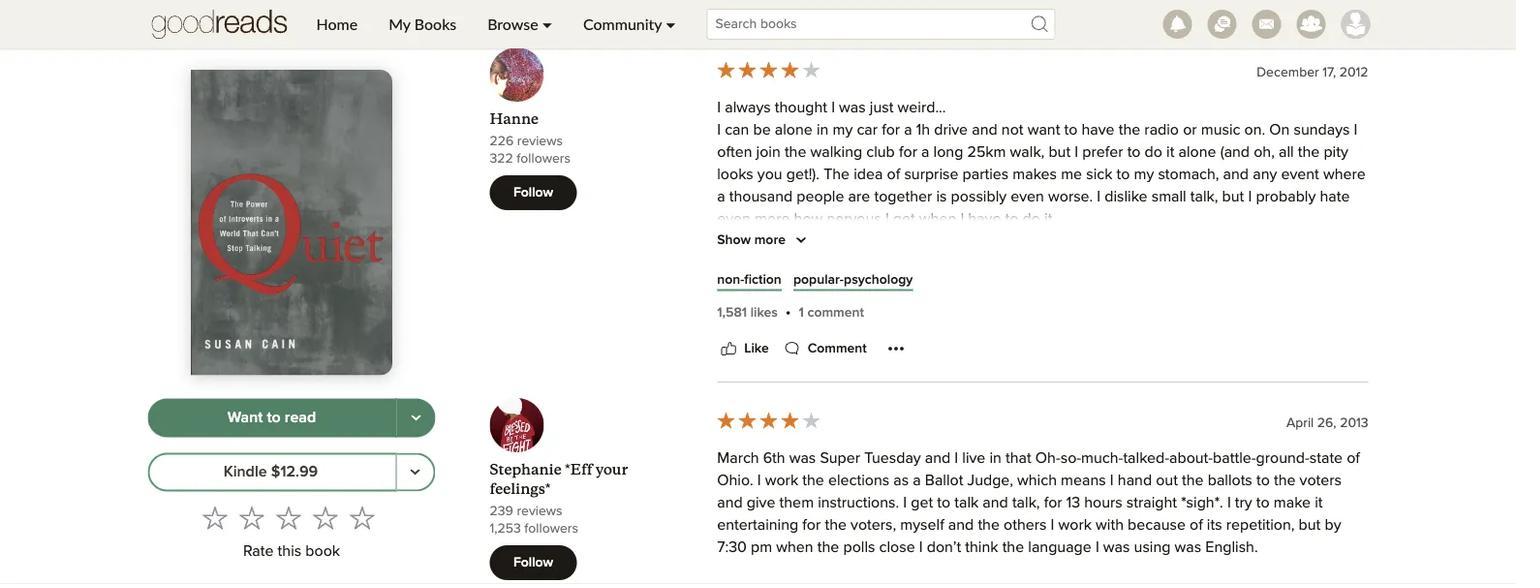Task type: vqa. For each thing, say whether or not it's contained in the screenshot.
"Novella" link
no



Task type: locate. For each thing, give the bounding box(es) containing it.
0 horizontal spatial even
[[717, 212, 751, 228]]

event
[[1281, 168, 1319, 183]]

and down talk
[[948, 518, 974, 534]]

to up dislike
[[1116, 168, 1130, 183]]

1 vertical spatial and
[[825, 480, 853, 495]]

when inside turns out i'm not that weird. i'm just a full blood introvert. and yet, i'm not what you think. i'm not particularly shy, i'm not the grey bird that never says a word and everyone forgets she's around. i'm very opinionated and quite stubborn, and when amongst friends i know well, i can be the loudest person in the room. but still i'm introvert. after being with friends or colleagues, i need recharging time. i need to be alone. i (almost) always think before i talk. i enjoy getting to the bottom of things, i enjoy detective work. and i can go on and on.
[[1306, 391, 1343, 406]]

can up someone
[[725, 235, 749, 250]]

thought down because
[[1132, 547, 1184, 562]]

go down modern, at the top right
[[1129, 279, 1146, 295]]

rating 4 out of 5 image inside review by hanne element
[[715, 60, 822, 81]]

know
[[838, 413, 875, 428]]

i
[[717, 101, 721, 116], [831, 101, 835, 116], [717, 123, 721, 139], [1354, 123, 1358, 139], [1075, 145, 1078, 161], [1097, 190, 1101, 206], [1248, 190, 1252, 206], [885, 212, 889, 228], [960, 212, 964, 228], [717, 235, 721, 250], [1121, 279, 1125, 295], [830, 413, 834, 428], [913, 413, 917, 428], [1119, 435, 1122, 451], [1279, 435, 1283, 451], [955, 452, 958, 467], [762, 457, 766, 473], [962, 457, 966, 473], [1002, 457, 1006, 473], [1264, 457, 1268, 473], [757, 474, 761, 489], [1110, 474, 1114, 489], [857, 480, 860, 495], [903, 496, 907, 512], [1227, 496, 1231, 512], [1051, 518, 1054, 534], [919, 541, 923, 556], [1096, 541, 1099, 556], [971, 547, 974, 562], [1124, 547, 1128, 562]]

1 horizontal spatial that
[[1006, 452, 1031, 467]]

1 vertical spatial in
[[1103, 413, 1115, 428]]

reviews down 'hanne' link
[[517, 135, 563, 149]]

and up instructions.
[[825, 480, 853, 495]]

1 vertical spatial follow
[[513, 557, 553, 570]]

0 vertical spatial work
[[765, 474, 798, 489]]

follow for 322
[[513, 187, 553, 200]]

Search by book title or ISBN text field
[[707, 9, 1055, 40]]

too,
[[1242, 235, 1268, 250]]

never left says
[[1260, 368, 1299, 384]]

follow button down 322
[[490, 176, 577, 211]]

0 vertical spatial think
[[877, 457, 910, 473]]

talk.
[[970, 457, 998, 473]]

1 horizontal spatial just
[[932, 346, 955, 362]]

go inside i always thought i was just weird... i can be alone in my car for a 1h drive and not want to have the radio or music on. on sundays i often join the walking club for a long 25km walk, but i prefer to do it alone (and oh, all the pity looks you get!). the idea of surprise parties makes me sick to my stomach, and any event where a thousand people are together is possibly even worse. i dislike small talk, but i probably hate even more how nervous i get when i have to do it. i can feel sad for a bruised tomato no-one wants to buy (hey, he tried his best too, not his fault someone dropped him!), and while everyone else goes to the modern, light apothecary across the street with the super nice people always happy to help, i go to the dark and older one who never has clients (how else will he survive?)
[[1129, 279, 1146, 295]]

a down nervous
[[833, 235, 841, 250]]

my up dislike
[[1134, 168, 1154, 183]]

my up "walking"
[[833, 123, 853, 139]]

you down join
[[757, 168, 782, 183]]

makes
[[1013, 168, 1057, 183]]

1 vertical spatial everyone
[[785, 391, 849, 406]]

0 horizontal spatial his
[[1186, 235, 1205, 250]]

1 horizontal spatial enjoy
[[1272, 457, 1309, 473]]

stomach,
[[1158, 168, 1219, 183]]

of inside i always thought i was just weird... i can be alone in my car for a 1h drive and not want to have the radio or music on. on sundays i often join the walking club for a long 25km walk, but i prefer to do it alone (and oh, all the pity looks you get!). the idea of surprise parties makes me sick to my stomach, and any event where a thousand people are together is possibly even worse. i dislike small talk, but i probably hate even more how nervous i get when i have to do it. i can feel sad for a bruised tomato no-one wants to buy (hey, he tried his best too, not his fault someone dropped him!), and while everyone else goes to the modern, light apothecary across the street with the super nice people always happy to help, i go to the dark and older one who never has clients (how else will he survive?)
[[887, 168, 900, 183]]

rate
[[243, 543, 274, 559]]

out inside turns out i'm not that weird. i'm just a full blood introvert. and yet, i'm not what you think. i'm not particularly shy, i'm not the grey bird that never says a word and everyone forgets she's around. i'm very opinionated and quite stubborn, and when amongst friends i know well, i can be the loudest person in the room. but still i'm introvert. after being with friends or colleagues, i need recharging time. i need to be alone. i (almost) always think before i talk. i enjoy getting to the bottom of things, i enjoy detective work. and i can go on and on.
[[758, 346, 780, 362]]

followers right 1,253
[[524, 523, 578, 536]]

1 horizontal spatial even
[[1011, 190, 1044, 206]]

1 vertical spatial one
[[1296, 279, 1323, 295]]

1 vertical spatial my
[[1134, 168, 1154, 183]]

be inside i always thought i was just weird... i can be alone in my car for a 1h drive and not want to have the radio or music on. on sundays i often join the walking club for a long 25km walk, but i prefer to do it alone (and oh, all the pity looks you get!). the idea of surprise parties makes me sick to my stomach, and any event where a thousand people are together is possibly even worse. i dislike small talk, but i probably hate even more how nervous i get when i have to do it. i can feel sad for a bruised tomato no-one wants to buy (hey, he tried his best too, not his fault someone dropped him!), and while everyone else goes to the modern, light apothecary across the street with the super nice people always happy to help, i go to the dark and older one who never has clients (how else will he survive?)
[[753, 123, 771, 139]]

1 horizontal spatial on
[[914, 480, 932, 495]]

1 horizontal spatial never
[[1260, 368, 1299, 384]]

says
[[1303, 368, 1333, 384]]

browse
[[487, 15, 538, 33]]

1 follow button from the top
[[490, 176, 577, 211]]

1 follow from the top
[[513, 187, 553, 200]]

▾ for browse ▾
[[542, 15, 552, 33]]

one left who
[[1296, 279, 1323, 295]]

1 horizontal spatial work
[[1058, 518, 1092, 534]]

1 horizontal spatial else
[[1024, 257, 1052, 272]]

state
[[1310, 452, 1343, 467]]

be down 2013
[[1343, 435, 1361, 451]]

it down voters
[[1315, 496, 1323, 512]]

0 vertical spatial rating 4 out of 5 image
[[715, 60, 822, 81]]

0 horizontal spatial everyone
[[785, 391, 849, 406]]

feel
[[753, 235, 779, 250]]

reviews inside stephanie *eff your feelings* 239 reviews 1,253 followers
[[517, 505, 562, 519]]

show more button
[[717, 229, 813, 253]]

think up as
[[877, 457, 910, 473]]

the down ground-
[[1274, 474, 1296, 489]]

occasion
[[906, 547, 967, 562]]

was down others
[[978, 547, 1005, 562]]

enjoy up which
[[1010, 457, 1047, 473]]

or right radio
[[1183, 123, 1197, 139]]

the down '(hey,'
[[1111, 257, 1133, 272]]

with up clients
[[786, 279, 814, 295]]

followers inside hanne 226 reviews 322 followers
[[517, 153, 571, 166]]

together
[[874, 190, 932, 206]]

about-
[[1169, 452, 1213, 467]]

happy
[[1020, 279, 1062, 295]]

be
[[753, 123, 771, 139], [949, 413, 967, 428], [1343, 435, 1361, 451]]

is
[[936, 190, 947, 206]]

1 vertical spatial he
[[930, 301, 947, 317]]

follow button inside review by stephanie *eff your feelings* element
[[490, 546, 577, 581]]

1 vertical spatial have
[[968, 212, 1001, 228]]

1 vertical spatial never
[[1260, 368, 1299, 384]]

▾ for community ▾
[[666, 15, 676, 33]]

talk, down stomach,
[[1190, 190, 1218, 206]]

rating 4 out of 5 image inside review by stephanie *eff your feelings* element
[[715, 410, 822, 432]]

1 reviews from the top
[[517, 135, 563, 149]]

when down is
[[919, 212, 956, 228]]

more up show more button
[[755, 212, 790, 228]]

everyone inside i always thought i was just weird... i can be alone in my car for a 1h drive and not want to have the radio or music on. on sundays i often join the walking club for a long 25km walk, but i prefer to do it alone (and oh, all the pity looks you get!). the idea of surprise parties makes me sick to my stomach, and any event where a thousand people are together is possibly even worse. i dislike small talk, but i probably hate even more how nervous i get when i have to do it. i can feel sad for a bruised tomato no-one wants to buy (hey, he tried his best too, not his fault someone dropped him!), and while everyone else goes to the modern, light apothecary across the street with the super nice people always happy to help, i go to the dark and older one who never has clients (how else will he survive?)
[[956, 257, 1020, 272]]

0 horizontal spatial in
[[817, 123, 829, 139]]

0 vertical spatial it
[[1166, 145, 1174, 161]]

stephanie *eff your feelings* link
[[490, 461, 628, 499]]

friends up (almost)
[[780, 413, 826, 428]]

2 horizontal spatial when
[[1306, 391, 1343, 406]]

sick
[[1086, 168, 1112, 183]]

1 horizontal spatial one
[[1296, 279, 1323, 295]]

reading
[[759, 547, 811, 562]]

2 horizontal spatial be
[[1343, 435, 1361, 451]]

everyone
[[956, 257, 1020, 272], [785, 391, 849, 406]]

0 horizontal spatial people
[[797, 190, 844, 206]]

it down radio
[[1166, 145, 1174, 161]]

always up "elections"
[[827, 457, 873, 473]]

reviews down feelings*
[[517, 505, 562, 519]]

head
[[1213, 547, 1247, 562]]

around.
[[943, 391, 995, 406]]

was inside i always thought i was just weird... i can be alone in my car for a 1h drive and not want to have the radio or music on. on sundays i often join the walking club for a long 25km walk, but i prefer to do it alone (and oh, all the pity looks you get!). the idea of surprise parties makes me sick to my stomach, and any event where a thousand people are together is possibly even worse. i dislike small talk, but i probably hate even more how nervous i get when i have to do it. i can feel sad for a bruised tomato no-one wants to buy (hey, he tried his best too, not his fault someone dropped him!), and while everyone else goes to the modern, light apothecary across the street with the super nice people always happy to help, i go to the dark and older one who never has clients (how else will he survive?)
[[839, 101, 866, 116]]

and right dark
[[1228, 279, 1253, 295]]

1 vertical spatial or
[[1019, 435, 1033, 451]]

on. inside turns out i'm not that weird. i'm just a full blood introvert. and yet, i'm not what you think. i'm not particularly shy, i'm not the grey bird that never says a word and everyone forgets she's around. i'm very opinionated and quite stubborn, and when amongst friends i know well, i can be the loudest person in the room. but still i'm introvert. after being with friends or colleagues, i need recharging time. i need to be alone. i (almost) always think before i talk. i enjoy getting to the bottom of things, i enjoy detective work. and i can go on and on.
[[965, 480, 986, 495]]

to left read
[[267, 410, 281, 426]]

1 vertical spatial think
[[965, 541, 998, 556]]

226
[[490, 135, 514, 149]]

2 vertical spatial but
[[1299, 518, 1321, 534]]

has
[[760, 301, 784, 317]]

rate 1 out of 5 image
[[202, 505, 228, 530]]

profile image for hanne. image
[[490, 48, 544, 102]]

1,581 likes button
[[717, 304, 778, 323]]

to up help,
[[1093, 257, 1107, 272]]

it inside i always thought i was just weird... i can be alone in my car for a 1h drive and not want to have the radio or music on. on sundays i often join the walking club for a long 25km walk, but i prefer to do it alone (and oh, all the pity looks you get!). the idea of surprise parties makes me sick to my stomach, and any event where a thousand people are together is possibly even worse. i dislike small talk, but i probably hate even more how nervous i get when i have to do it. i can feel sad for a bruised tomato no-one wants to buy (hey, he tried his best too, not his fault someone dropped him!), and while everyone else goes to the modern, light apothecary across the street with the super nice people always happy to help, i go to the dark and older one who never has clients (how else will he survive?)
[[1166, 145, 1174, 161]]

and up room.
[[1140, 391, 1166, 406]]

0 horizontal spatial with
[[786, 279, 814, 295]]

in down opinionated
[[1103, 413, 1115, 428]]

1 horizontal spatial and
[[825, 480, 853, 495]]

to up state
[[1326, 435, 1339, 451]]

1 enjoy from the left
[[1010, 457, 1047, 473]]

me
[[1061, 168, 1082, 183]]

0 vertical spatial alone
[[775, 123, 813, 139]]

so
[[1069, 547, 1085, 562]]

home link
[[301, 0, 373, 48]]

always up survive?)
[[970, 279, 1016, 295]]

and down yet,
[[755, 391, 781, 406]]

rating 4 out of 5 image up join
[[715, 60, 822, 81]]

when down says
[[1306, 391, 1343, 406]]

work
[[765, 474, 798, 489], [1058, 518, 1092, 534]]

or down loudest
[[1019, 435, 1033, 451]]

turns out i'm not that weird. i'm just a full blood introvert. and yet, i'm not what you think. i'm not particularly shy, i'm not the grey bird that never says a word and everyone forgets she's around. i'm very opinionated and quite stubborn, and when amongst friends i know well, i can be the loudest person in the room. but still i'm introvert. after being with friends or colleagues, i need recharging time. i need to be alone. i (almost) always think before i talk. i enjoy getting to the bottom of things, i enjoy detective work. and i can go on and on.
[[717, 346, 1361, 495]]

think inside march 6th was super tuesday and i live in that oh-so-much-talked-about-battle-ground-state of ohio. i work the elections as a ballot judge, which means i hand out the ballots to the voters and give them instructions. i get to talk and talk, for 13 hours straight *sigh*. i try to make it entertaining for the voters, myself and the others i work with because of its repetition, but by 7:30 pm when the polls close i don't think the language i was using was english.
[[965, 541, 998, 556]]

of inside turns out i'm not that weird. i'm just a full blood introvert. and yet, i'm not what you think. i'm not particularly shy, i'm not the grey bird that never says a word and everyone forgets she's around. i'm very opinionated and quite stubborn, and when amongst friends i know well, i can be the loudest person in the room. but still i'm introvert. after being with friends or colleagues, i need recharging time. i need to be alone. i (almost) always think before i talk. i enjoy getting to the bottom of things, i enjoy detective work. and i can go on and on.
[[1198, 457, 1211, 473]]

friends up talk.
[[969, 435, 1015, 451]]

2 vertical spatial with
[[1096, 518, 1124, 534]]

work down (almost)
[[765, 474, 798, 489]]

it inside march 6th was super tuesday and i live in that oh-so-much-talked-about-battle-ground-state of ohio. i work the elections as a ballot judge, which means i hand out the ballots to the voters and give them instructions. i get to talk and talk, for 13 hours straight *sigh*. i try to make it entertaining for the voters, myself and the others i work with because of its repetition, but by 7:30 pm when the polls close i don't think the language i was using was english.
[[1315, 496, 1323, 512]]

get down together
[[893, 212, 915, 228]]

even down makes
[[1011, 190, 1044, 206]]

rate 4 out of 5 image
[[313, 505, 338, 530]]

have up prefer
[[1082, 123, 1115, 139]]

thought
[[775, 101, 827, 116], [1132, 547, 1184, 562]]

the right all
[[1298, 145, 1320, 161]]

bird
[[1200, 368, 1226, 384]]

26,
[[1317, 417, 1336, 430]]

1 horizontal spatial always
[[827, 457, 873, 473]]

think right don't
[[965, 541, 998, 556]]

0 vertical spatial and
[[717, 368, 745, 384]]

follow inside review by stephanie *eff your feelings* element
[[513, 557, 553, 570]]

its
[[1207, 518, 1222, 534]]

enjoy up voters
[[1272, 457, 1309, 473]]

of
[[887, 168, 900, 183], [1347, 452, 1360, 467], [1198, 457, 1211, 473], [1190, 518, 1203, 534]]

straight
[[1127, 496, 1177, 512]]

2 horizontal spatial but
[[1299, 518, 1321, 534]]

entertaining
[[717, 518, 798, 534]]

get!).
[[786, 168, 820, 183]]

1 comment
[[799, 306, 864, 320]]

1 ▾ from the left
[[542, 15, 552, 33]]

0 vertical spatial everyone
[[956, 257, 1020, 272]]

0 vertical spatial be
[[753, 123, 771, 139]]

was up car
[[839, 101, 866, 116]]

for left 13
[[1044, 496, 1062, 512]]

1 vertical spatial talk,
[[1012, 496, 1040, 512]]

walking
[[810, 145, 862, 161]]

get inside i always thought i was just weird... i can be alone in my car for a 1h drive and not want to have the radio or music on. on sundays i often join the walking club for a long 25km walk, but i prefer to do it alone (and oh, all the pity looks you get!). the idea of surprise parties makes me sick to my stomach, and any event where a thousand people are together is possibly even worse. i dislike small talk, but i probably hate even more how nervous i get when i have to do it. i can feel sad for a bruised tomato no-one wants to buy (hey, he tried his best too, not his fault someone dropped him!), and while everyone else goes to the modern, light apothecary across the street with the super nice people always happy to help, i go to the dark and older one who never has clients (how else will he survive?)
[[893, 212, 915, 228]]

go down the tuesday
[[893, 480, 910, 495]]

popular-psychology
[[793, 273, 913, 287]]

2 rating 4 out of 5 image from the top
[[715, 410, 822, 432]]

alone up stomach,
[[1178, 145, 1216, 161]]

0 vertical spatial never
[[717, 301, 756, 317]]

on inside turns out i'm not that weird. i'm just a full blood introvert. and yet, i'm not what you think. i'm not particularly shy, i'm not the grey bird that never says a word and everyone forgets she's around. i'm very opinionated and quite stubborn, and when amongst friends i know well, i can be the loudest person in the room. but still i'm introvert. after being with friends or colleagues, i need recharging time. i need to be alone. i (almost) always think before i talk. i enjoy getting to the bottom of things, i enjoy detective work. and i can go on and on.
[[914, 480, 932, 495]]

everyone down no-
[[956, 257, 1020, 272]]

with down hours on the right bottom of page
[[1096, 518, 1124, 534]]

2 ▾ from the left
[[666, 15, 676, 33]]

1 vertical spatial it
[[1315, 496, 1323, 512]]

ballots
[[1208, 474, 1252, 489]]

with inside i always thought i was just weird... i can be alone in my car for a 1h drive and not want to have the radio or music on. on sundays i often join the walking club for a long 25km walk, but i prefer to do it alone (and oh, all the pity looks you get!). the idea of surprise parties makes me sick to my stomach, and any event where a thousand people are together is possibly even worse. i dislike small talk, but i probably hate even more how nervous i get when i have to do it. i can feel sad for a bruised tomato no-one wants to buy (hey, he tried his best too, not his fault someone dropped him!), and while everyone else goes to the modern, light apothecary across the street with the super nice people always happy to help, i go to the dark and older one who never has clients (how else will he survive?)
[[786, 279, 814, 295]]

2 reviews from the top
[[517, 505, 562, 519]]

follow button for feelings*
[[490, 546, 577, 581]]

0 horizontal spatial thought
[[775, 101, 827, 116]]

1 horizontal spatial talk,
[[1190, 190, 1218, 206]]

0 vertical spatial people
[[797, 190, 844, 206]]

what
[[826, 368, 859, 384]]

super
[[844, 279, 882, 295]]

this left polls
[[815, 547, 839, 562]]

0 vertical spatial with
[[786, 279, 814, 295]]

else
[[1024, 257, 1052, 272], [872, 301, 900, 317]]

and down ohio.
[[717, 496, 743, 512]]

0 horizontal spatial think
[[877, 457, 910, 473]]

1 horizontal spatial with
[[937, 435, 965, 451]]

judge,
[[967, 474, 1013, 489]]

a right as
[[913, 474, 921, 489]]

1 horizontal spatial out
[[1156, 474, 1178, 489]]

polls
[[843, 541, 875, 556]]

None search field
[[691, 9, 1071, 40]]

0 horizontal spatial on
[[885, 547, 902, 562]]

0 vertical spatial on.
[[1244, 123, 1265, 139]]

kindle
[[224, 465, 267, 480]]

rate 3 out of 5 image
[[276, 505, 301, 530]]

1 vertical spatial that
[[1230, 368, 1256, 384]]

when
[[919, 212, 956, 228], [1306, 391, 1343, 406], [776, 541, 813, 556]]

1 rating 4 out of 5 image from the top
[[715, 60, 822, 81]]

1 vertical spatial follow button
[[490, 546, 577, 581]]

0 horizontal spatial alone
[[775, 123, 813, 139]]

have down possibly
[[968, 212, 1001, 228]]

0 horizontal spatial need
[[1126, 435, 1161, 451]]

1 need from the left
[[1126, 435, 1161, 451]]

1 vertical spatial always
[[970, 279, 1016, 295]]

1 comment button
[[799, 302, 864, 324]]

particularly
[[982, 368, 1056, 384]]

2 follow button from the top
[[490, 546, 577, 581]]

i'm right yet,
[[777, 368, 797, 384]]

0 horizontal spatial it
[[1166, 145, 1174, 161]]

1 horizontal spatial this
[[815, 547, 839, 562]]

one
[[974, 235, 1000, 250], [1296, 279, 1323, 295]]

so-
[[1060, 452, 1081, 467]]

0 vertical spatial get
[[893, 212, 915, 228]]

that up stubborn,
[[1230, 368, 1256, 384]]

1 horizontal spatial in
[[990, 452, 1002, 467]]

rating 4 out of 5 image
[[715, 60, 822, 81], [715, 410, 822, 432]]

1 vertical spatial be
[[949, 413, 967, 428]]

0 vertical spatial but
[[1049, 145, 1071, 161]]

getting
[[1051, 457, 1098, 473]]

1h
[[916, 123, 930, 139]]

talk
[[954, 496, 979, 512]]

thought inside i always thought i was just weird... i can be alone in my car for a 1h drive and not want to have the radio or music on. on sundays i often join the walking club for a long 25km walk, but i prefer to do it alone (and oh, all the pity looks you get!). the idea of surprise parties makes me sick to my stomach, and any event where a thousand people are together is possibly even worse. i dislike small talk, but i probably hate even more how nervous i get when i have to do it. i can feel sad for a bruised tomato no-one wants to buy (hey, he tried his best too, not his fault someone dropped him!), and while everyone else goes to the modern, light apothecary across the street with the super nice people always happy to help, i go to the dark and older one who never has clients (how else will he survive?)
[[775, 101, 827, 116]]

tried
[[1151, 235, 1182, 250]]

1 his from the left
[[1186, 235, 1205, 250]]

ohio.
[[717, 474, 753, 489]]

much-
[[1081, 452, 1123, 467]]

*eff
[[565, 461, 592, 480]]

follow inside review by hanne element
[[513, 187, 553, 200]]

1 vertical spatial people
[[919, 279, 966, 295]]

2 horizontal spatial my
[[1188, 547, 1209, 562]]

talk, inside march 6th was super tuesday and i live in that oh-so-much-talked-about-battle-ground-state of ohio. i work the elections as a ballot judge, which means i hand out the ballots to the voters and give them instructions. i get to talk and talk, for 13 hours straight *sigh*. i try to make it entertaining for the voters, myself and the others i work with because of its repetition, but by 7:30 pm when the polls close i don't think the language i was using was english.
[[1012, 496, 1040, 512]]

0 vertical spatial always
[[725, 101, 771, 116]]

not up walk,
[[1002, 123, 1023, 139]]

amongst
[[717, 413, 776, 428]]

want
[[227, 410, 263, 426]]

followers
[[517, 153, 571, 166], [524, 523, 578, 536]]

0 vertical spatial out
[[758, 346, 780, 362]]

thought up join
[[775, 101, 827, 116]]

else up happy
[[1024, 257, 1052, 272]]

a down 1h
[[921, 145, 929, 161]]

nodding
[[1009, 547, 1065, 562]]

a inside march 6th was super tuesday and i live in that oh-so-much-talked-about-battle-ground-state of ohio. i work the elections as a ballot judge, which means i hand out the ballots to the voters and give them instructions. i get to talk and talk, for 13 hours straight *sigh*. i try to make it entertaining for the voters, myself and the others i work with because of its repetition, but by 7:30 pm when the polls close i don't think the language i was using was english.
[[913, 474, 921, 489]]

it
[[1166, 145, 1174, 161], [1315, 496, 1323, 512]]

1 vertical spatial you
[[863, 368, 888, 384]]

show more
[[717, 234, 786, 248]]

where
[[1323, 168, 1366, 183]]

read
[[285, 410, 316, 426]]

just inside turns out i'm not that weird. i'm just a full blood introvert. and yet, i'm not what you think. i'm not particularly shy, i'm not the grey bird that never says a word and everyone forgets she's around. i'm very opinionated and quite stubborn, and when amongst friends i know well, i can be the loudest person in the room. but still i'm introvert. after being with friends or colleagues, i need recharging time. i need to be alone. i (almost) always think before i talk. i enjoy getting to the bottom of things, i enjoy detective work. and i can go on and on.
[[932, 346, 955, 362]]

rating 4 out of 5 image for reviews
[[715, 60, 822, 81]]

0 vertical spatial reviews
[[517, 135, 563, 149]]

0 horizontal spatial do
[[1023, 212, 1040, 228]]

close
[[879, 541, 915, 556]]

his left fault
[[1298, 235, 1317, 250]]

the up '1 comment'
[[818, 279, 840, 295]]

to up wants
[[1005, 212, 1019, 228]]

0 horizontal spatial be
[[753, 123, 771, 139]]

2 his from the left
[[1298, 235, 1317, 250]]

as
[[893, 474, 909, 489]]

get inside march 6th was super tuesday and i live in that oh-so-much-talked-about-battle-ground-state of ohio. i work the elections as a ballot judge, which means i hand out the ballots to the voters and give them instructions. i get to talk and talk, for 13 hours straight *sigh*. i try to make it entertaining for the voters, myself and the others i work with because of its repetition, but by 7:30 pm when the polls close i don't think the language i was using was english.
[[911, 496, 933, 512]]

0 horizontal spatial introvert.
[[793, 435, 854, 451]]

2013
[[1340, 417, 1368, 430]]

on.
[[1244, 123, 1265, 139], [965, 480, 986, 495]]

people up 'how' at right top
[[797, 190, 844, 206]]

my left head
[[1188, 547, 1209, 562]]

0 horizontal spatial out
[[758, 346, 780, 362]]

1 vertical spatial when
[[1306, 391, 1343, 406]]

(and
[[1220, 145, 1250, 161]]

1 vertical spatial else
[[872, 301, 900, 317]]

to inside button
[[267, 410, 281, 426]]

0 vertical spatial followers
[[517, 153, 571, 166]]

2 horizontal spatial with
[[1096, 518, 1124, 534]]

march 6th was super tuesday and i live in that oh-so-much-talked-about-battle-ground-state of ohio. i work the elections as a ballot judge, which means i hand out the ballots to the voters and give them instructions. i get to talk and talk, for 13 hours straight *sigh*. i try to make it entertaining for the voters, myself and the others i work with because of its repetition, but by 7:30 pm when the polls close i don't think the language i was using was english.
[[717, 452, 1360, 556]]

colleagues,
[[1037, 435, 1115, 451]]

alone up join
[[775, 123, 813, 139]]

out up yet,
[[758, 346, 780, 362]]

or inside i always thought i was just weird... i can be alone in my car for a 1h drive and not want to have the radio or music on. on sundays i often join the walking club for a long 25km walk, but i prefer to do it alone (and oh, all the pity looks you get!). the idea of surprise parties makes me sick to my stomach, and any event where a thousand people are together is possibly even worse. i dislike small talk, but i probably hate even more how nervous i get when i have to do it. i can feel sad for a bruised tomato no-one wants to buy (hey, he tried his best too, not his fault someone dropped him!), and while everyone else goes to the modern, light apothecary across the street with the super nice people always happy to help, i go to the dark and older one who never has clients (how else will he survive?)
[[1183, 123, 1197, 139]]

0 vertical spatial in
[[817, 123, 829, 139]]

1 vertical spatial out
[[1156, 474, 1178, 489]]

in
[[817, 123, 829, 139], [1103, 413, 1115, 428], [990, 452, 1002, 467]]

0 horizontal spatial never
[[717, 301, 756, 317]]

0 horizontal spatial always
[[725, 101, 771, 116]]

but inside march 6th was super tuesday and i live in that oh-so-much-talked-about-battle-ground-state of ohio. i work the elections as a ballot judge, which means i hand out the ballots to the voters and give them instructions. i get to talk and talk, for 13 hours straight *sigh*. i try to make it entertaining for the voters, myself and the others i work with because of its repetition, but by 7:30 pm when the polls close i don't think the language i was using was english.
[[1299, 518, 1321, 534]]

how
[[794, 212, 823, 228]]

follow button
[[490, 176, 577, 211], [490, 546, 577, 581]]

using
[[1134, 541, 1171, 556]]

2 need from the left
[[1287, 435, 1322, 451]]

a right says
[[1337, 368, 1345, 384]]

1 vertical spatial reviews
[[517, 505, 562, 519]]

2 follow from the top
[[513, 557, 553, 570]]

never inside i always thought i was just weird... i can be alone in my car for a 1h drive and not want to have the radio or music on. on sundays i often join the walking club for a long 25km walk, but i prefer to do it alone (and oh, all the pity looks you get!). the idea of surprise parties makes me sick to my stomach, and any event where a thousand people are together is possibly even worse. i dislike small talk, but i probably hate even more how nervous i get when i have to do it. i can feel sad for a bruised tomato no-one wants to buy (hey, he tried his best too, not his fault someone dropped him!), and while everyone else goes to the modern, light apothecary across the street with the super nice people always happy to help, i go to the dark and older one who never has clients (how else will he survive?)
[[717, 301, 756, 317]]

worse.
[[1048, 190, 1093, 206]]

idea
[[854, 168, 883, 183]]

you inside turns out i'm not that weird. i'm just a full blood introvert. and yet, i'm not what you think. i'm not particularly shy, i'm not the grey bird that never says a word and everyone forgets she's around. i'm very opinionated and quite stubborn, and when amongst friends i know well, i can be the loudest person in the room. but still i'm introvert. after being with friends or colleagues, i need recharging time. i need to be alone. i (almost) always think before i talk. i enjoy getting to the bottom of things, i enjoy detective work. and i can go on and on.
[[863, 368, 888, 384]]

0 horizontal spatial just
[[870, 101, 894, 116]]



Task type: describe. For each thing, give the bounding box(es) containing it.
rate this book
[[243, 543, 340, 559]]

go inside turns out i'm not that weird. i'm just a full blood introvert. and yet, i'm not what you think. i'm not particularly shy, i'm not the grey bird that never says a word and everyone forgets she's around. i'm very opinionated and quite stubborn, and when amongst friends i know well, i can be the loudest person in the room. but still i'm introvert. after being with friends or colleagues, i need recharging time. i need to be alone. i (almost) always think before i talk. i enjoy getting to the bottom of things, i enjoy detective work. and i can go on and on.
[[893, 480, 910, 495]]

kindle $12.99
[[224, 465, 318, 480]]

rate this book element
[[148, 499, 435, 566]]

dropped
[[785, 257, 843, 272]]

1 horizontal spatial people
[[919, 279, 966, 295]]

1 horizontal spatial my
[[1134, 168, 1154, 183]]

the left grey
[[1140, 368, 1162, 384]]

shy,
[[1060, 368, 1086, 384]]

was up work.
[[789, 452, 816, 467]]

out inside march 6th was super tuesday and i live in that oh-so-much-talked-about-battle-ground-state of ohio. i work the elections as a ballot judge, which means i hand out the ballots to the voters and give them instructions. i get to talk and talk, for 13 hours straight *sigh*. i try to make it entertaining for the voters, myself and the others i work with because of its repetition, but by 7:30 pm when the polls close i don't think the language i was using was english.
[[1156, 474, 1178, 489]]

walk,
[[1010, 145, 1045, 161]]

march
[[717, 452, 759, 467]]

often
[[717, 145, 752, 161]]

a left 1h
[[904, 123, 912, 139]]

profile image for stephanie *eff your feelings*. image
[[490, 399, 544, 453]]

0 horizontal spatial one
[[974, 235, 1000, 250]]

comment button
[[780, 338, 867, 361]]

the up 'hand'
[[1120, 457, 1142, 473]]

the down modern, at the top right
[[1168, 279, 1190, 295]]

review by stephanie *eff your feelings* element
[[490, 399, 1368, 584]]

home
[[316, 15, 358, 33]]

322
[[490, 153, 513, 166]]

when inside march 6th was super tuesday and i live in that oh-so-much-talked-about-battle-ground-state of ohio. i work the elections as a ballot judge, which means i hand out the ballots to the voters and give them instructions. i get to talk and talk, for 13 hours straight *sigh*. i try to make it entertaining for the voters, myself and the others i work with because of its repetition, but by 7:30 pm when the polls close i don't think the language i was using was english.
[[776, 541, 813, 556]]

full
[[972, 346, 991, 362]]

pm
[[751, 541, 772, 556]]

i'm up she's
[[933, 368, 952, 384]]

someone
[[717, 257, 781, 272]]

profile image for bob builder. image
[[1341, 10, 1370, 39]]

can down she's
[[921, 413, 945, 428]]

the down around.
[[971, 413, 993, 428]]

not up what
[[807, 346, 829, 362]]

street
[[743, 279, 782, 295]]

rate 2 out of 5 image
[[239, 505, 264, 530]]

to up means
[[1102, 457, 1116, 473]]

december 17, 2012 link
[[1257, 66, 1368, 80]]

i'm right the like
[[784, 346, 803, 362]]

and up nice
[[886, 257, 912, 272]]

book,
[[843, 547, 881, 562]]

in inside march 6th was super tuesday and i live in that oh-so-much-talked-about-battle-ground-state of ohio. i work the elections as a ballot judge, which means i hand out the ballots to the voters and give them instructions. i get to talk and talk, for 13 hours straight *sigh*. i try to make it entertaining for the voters, myself and the others i work with because of its repetition, but by 7:30 pm when the polls close i don't think the language i was using was english.
[[990, 452, 1002, 467]]

in inside i always thought i was just weird... i can be alone in my car for a 1h drive and not want to have the radio or music on. on sundays i often join the walking club for a long 25km walk, but i prefer to do it alone (and oh, all the pity looks you get!). the idea of surprise parties makes me sick to my stomach, and any event where a thousand people are together is possibly even worse. i dislike small talk, but i probably hate even more how nervous i get when i have to do it. i can feel sad for a bruised tomato no-one wants to buy (hey, he tried his best too, not his fault someone dropped him!), and while everyone else goes to the modern, light apothecary across the street with the super nice people always happy to help, i go to the dark and older one who never has clients (how else will he survive?)
[[817, 123, 829, 139]]

was right the using
[[1175, 541, 1201, 556]]

to right try
[[1256, 496, 1270, 512]]

and up talk
[[936, 480, 961, 495]]

to right prefer
[[1127, 145, 1141, 161]]

the down (almost)
[[802, 474, 824, 489]]

surprise
[[904, 168, 959, 183]]

always inside turns out i'm not that weird. i'm just a full blood introvert. and yet, i'm not what you think. i'm not particularly shy, i'm not the grey bird that never says a word and everyone forgets she's around. i'm very opinionated and quite stubborn, and when amongst friends i know well, i can be the loudest person in the room. but still i'm introvert. after being with friends or colleagues, i need recharging time. i need to be alone. i (almost) always think before i talk. i enjoy getting to the bottom of things, i enjoy detective work. and i can go on and on.
[[827, 457, 873, 473]]

my books link
[[373, 0, 472, 48]]

will
[[904, 301, 926, 317]]

1 vertical spatial but
[[1222, 190, 1244, 206]]

(almost)
[[770, 457, 823, 473]]

to down ballot
[[937, 496, 950, 512]]

i'm down particularly
[[999, 391, 1018, 406]]

can up instructions.
[[864, 480, 889, 495]]

to down ground-
[[1256, 474, 1270, 489]]

2012
[[1339, 66, 1368, 80]]

drive
[[934, 123, 968, 139]]

i'm up opinionated
[[1090, 368, 1110, 384]]

think inside turns out i'm not that weird. i'm just a full blood introvert. and yet, i'm not what you think. i'm not particularly shy, i'm not the grey bird that never says a word and everyone forgets she's around. i'm very opinionated and quite stubborn, and when amongst friends i know well, i can be the loudest person in the room. but still i'm introvert. after being with friends or colleagues, i need recharging time. i need to be alone. i (almost) always think before i talk. i enjoy getting to the bottom of things, i enjoy detective work. and i can go on and on.
[[877, 457, 910, 473]]

are
[[848, 190, 870, 206]]

psychology
[[844, 273, 913, 287]]

0 horizontal spatial have
[[968, 212, 1001, 228]]

the down about-
[[1182, 474, 1204, 489]]

not up around.
[[956, 368, 978, 384]]

non-fiction link
[[717, 270, 782, 290]]

alone.
[[717, 457, 758, 473]]

or inside turns out i'm not that weird. i'm just a full blood introvert. and yet, i'm not what you think. i'm not particularly shy, i'm not the grey bird that never says a word and everyone forgets she's around. i'm very opinionated and quite stubborn, and when amongst friends i know well, i can be the loudest person in the room. but still i'm introvert. after being with friends or colleagues, i need recharging time. i need to be alone. i (almost) always think before i talk. i enjoy getting to the bottom of things, i enjoy detective work. and i can go on and on.
[[1019, 435, 1033, 451]]

the left radio
[[1119, 123, 1140, 139]]

rating 4 out of 5 image for your
[[715, 410, 822, 432]]

elections
[[828, 474, 889, 489]]

the up 1,581
[[717, 279, 739, 295]]

more inside button
[[754, 234, 786, 248]]

when inside i always thought i was just weird... i can be alone in my car for a 1h drive and not want to have the radio or music on. on sundays i often join the walking club for a long 25km walk, but i prefer to do it alone (and oh, all the pity looks you get!). the idea of surprise parties makes me sick to my stomach, and any event where a thousand people are together is possibly even worse. i dislike small talk, but i probably hate even more how nervous i get when i have to do it. i can feel sad for a bruised tomato no-one wants to buy (hey, he tried his best too, not his fault someone dropped him!), and while everyone else goes to the modern, light apothecary across the street with the super nice people always happy to help, i go to the dark and older one who never has clients (how else will he survive?)
[[919, 212, 956, 228]]

turns
[[717, 346, 754, 362]]

stephanie
[[490, 461, 561, 480]]

for up dropped
[[811, 235, 829, 250]]

dislike
[[1105, 190, 1148, 206]]

more inside i always thought i was just weird... i can be alone in my car for a 1h drive and not want to have the radio or music on. on sundays i often join the walking club for a long 25km walk, but i prefer to do it alone (and oh, all the pity looks you get!). the idea of surprise parties makes me sick to my stomach, and any event where a thousand people are together is possibly even worse. i dislike small talk, but i probably hate even more how nervous i get when i have to do it. i can feel sad for a bruised tomato no-one wants to buy (hey, he tried his best too, not his fault someone dropped him!), and while everyone else goes to the modern, light apothecary across the street with the super nice people always happy to help, i go to the dark and older one who never has clients (how else will he survive?)
[[755, 212, 790, 228]]

(hey,
[[1094, 235, 1126, 250]]

a left 'full'
[[959, 346, 968, 362]]

very
[[1022, 391, 1051, 406]]

to right want
[[1064, 123, 1078, 139]]

was left the using
[[1103, 541, 1130, 556]]

to down modern, at the top right
[[1150, 279, 1164, 295]]

wants
[[1004, 235, 1044, 250]]

0 horizontal spatial but
[[1049, 145, 1071, 161]]

follow button for 322
[[490, 176, 577, 211]]

rate 5 out of 5 image
[[350, 505, 375, 530]]

you inside i always thought i was just weird... i can be alone in my car for a 1h drive and not want to have the radio or music on. on sundays i often join the walking club for a long 25km walk, but i prefer to do it alone (and oh, all the pity looks you get!). the idea of surprise parties makes me sick to my stomach, and any event where a thousand people are together is possibly even worse. i dislike small talk, but i probably hate even more how nervous i get when i have to do it. i can feel sad for a bruised tomato no-one wants to buy (hey, he tried his best too, not his fault someone dropped him!), and while everyone else goes to the modern, light apothecary across the street with the super nice people always happy to help, i go to the dark and older one who never has clients (how else will he survive?)
[[757, 168, 782, 183]]

for down the them at the bottom of the page
[[802, 518, 821, 534]]

live
[[962, 452, 986, 467]]

with inside march 6th was super tuesday and i live in that oh-so-much-talked-about-battle-ground-state of ohio. i work the elections as a ballot judge, which means i hand out the ballots to the voters and give them instructions. i get to talk and talk, for 13 hours straight *sigh*. i try to make it entertaining for the voters, myself and the others i work with because of its repetition, but by 7:30 pm when the polls close i don't think the language i was using was english.
[[1096, 518, 1124, 534]]

december 17, 2012
[[1257, 66, 1368, 80]]

hand
[[1118, 474, 1152, 489]]

car
[[857, 123, 878, 139]]

the down instructions.
[[825, 518, 847, 534]]

looks
[[717, 168, 753, 183]]

not down comment button
[[801, 368, 822, 384]]

reviews inside hanne 226 reviews 322 followers
[[517, 135, 563, 149]]

english.
[[1205, 541, 1258, 556]]

make
[[1274, 496, 1311, 512]]

for right car
[[882, 123, 900, 139]]

time.
[[1242, 435, 1275, 451]]

in inside turns out i'm not that weird. i'm just a full blood introvert. and yet, i'm not what you think. i'm not particularly shy, i'm not the grey bird that never says a word and everyone forgets she's around. i'm very opinionated and quite stubborn, and when amongst friends i know well, i can be the loudest person in the room. but still i'm introvert. after being with friends or colleagues, i need recharging time. i need to be alone. i (almost) always think before i talk. i enjoy getting to the bottom of things, i enjoy detective work. and i can go on and on.
[[1103, 413, 1115, 428]]

community ▾ link
[[568, 0, 691, 48]]

on. inside i always thought i was just weird... i can be alone in my car for a 1h drive and not want to have the radio or music on. on sundays i often join the walking club for a long 25km walk, but i prefer to do it alone (and oh, all the pity looks you get!). the idea of surprise parties makes me sick to my stomach, and any event where a thousand people are together is possibly even worse. i dislike small talk, but i probably hate even more how nervous i get when i have to do it. i can feel sad for a bruised tomato no-one wants to buy (hey, he tried his best too, not his fault someone dropped him!), and while everyone else goes to the modern, light apothecary across the street with the super nice people always happy to help, i go to the dark and older one who never has clients (how else will he survive?)
[[1244, 123, 1265, 139]]

by
[[1325, 518, 1341, 534]]

april
[[1287, 417, 1314, 430]]

everyone inside turns out i'm not that weird. i'm just a full blood introvert. and yet, i'm not what you think. i'm not particularly shy, i'm not the grey bird that never says a word and everyone forgets she's around. i'm very opinionated and quite stubborn, and when amongst friends i know well, i can be the loudest person in the room. but still i'm introvert. after being with friends or colleagues, i need recharging time. i need to be alone. i (almost) always think before i talk. i enjoy getting to the bottom of things, i enjoy detective work. and i can go on and on.
[[785, 391, 849, 406]]

and up april
[[1276, 391, 1302, 406]]

like
[[744, 343, 769, 356]]

i'm up 6th
[[770, 435, 789, 451]]

13
[[1066, 496, 1080, 512]]

april 26, 2013 link
[[1287, 417, 1368, 430]]

1 horizontal spatial friends
[[969, 435, 1015, 451]]

and down judge,
[[983, 496, 1008, 512]]

older
[[1257, 279, 1292, 295]]

hanne 226 reviews 322 followers
[[490, 111, 571, 166]]

the left polls
[[817, 541, 839, 556]]

of left its
[[1190, 518, 1203, 534]]

bruised
[[845, 235, 896, 250]]

feelings*
[[490, 481, 551, 499]]

the left room.
[[1119, 413, 1140, 428]]

to down it.
[[1048, 235, 1061, 250]]

0 horizontal spatial work
[[765, 474, 798, 489]]

0 vertical spatial my
[[833, 123, 853, 139]]

that inside march 6th was super tuesday and i live in that oh-so-much-talked-about-battle-ground-state of ohio. i work the elections as a ballot judge, which means i hand out the ballots to the voters and give them instructions. i get to talk and talk, for 13 hours straight *sigh*. i try to make it entertaining for the voters, myself and the others i work with because of its repetition, but by 7:30 pm when the polls close i don't think the language i was using was english.
[[1006, 452, 1031, 467]]

join
[[756, 145, 781, 161]]

0 vertical spatial that
[[833, 346, 859, 362]]

0 vertical spatial he
[[1130, 235, 1147, 250]]

to down goes
[[1066, 279, 1080, 295]]

fall
[[1293, 547, 1312, 562]]

2 vertical spatial be
[[1343, 435, 1361, 451]]

the down talk
[[978, 518, 1000, 534]]

review by hanne element
[[490, 48, 1368, 584]]

while reading this book, on occasion i was nodding so hard i thought my head might fall off.
[[717, 547, 1337, 562]]

1 horizontal spatial thought
[[1132, 547, 1184, 562]]

help,
[[1084, 279, 1117, 295]]

*sigh*.
[[1181, 496, 1223, 512]]

april 26, 2013
[[1287, 417, 1368, 430]]

i'm up think.
[[908, 346, 928, 362]]

clients
[[788, 301, 831, 317]]

1
[[799, 306, 804, 320]]

not up apothecary
[[1272, 235, 1294, 250]]

word
[[717, 391, 751, 406]]

2 horizontal spatial that
[[1230, 368, 1256, 384]]

voters,
[[851, 518, 896, 534]]

for down 1h
[[899, 145, 917, 161]]

2 enjoy from the left
[[1272, 457, 1309, 473]]

with inside turns out i'm not that weird. i'm just a full blood introvert. and yet, i'm not what you think. i'm not particularly shy, i'm not the grey bird that never says a word and everyone forgets she's around. i'm very opinionated and quite stubborn, and when amongst friends i know well, i can be the loudest person in the room. but still i'm introvert. after being with friends or colleagues, i need recharging time. i need to be alone. i (almost) always think before i talk. i enjoy getting to the bottom of things, i enjoy detective work. and i can go on and on.
[[937, 435, 965, 451]]

0 horizontal spatial this
[[278, 543, 301, 559]]

rating 0 out of 5 group
[[197, 499, 381, 536]]

0 vertical spatial do
[[1145, 145, 1162, 161]]

1 vertical spatial do
[[1023, 212, 1040, 228]]

0 horizontal spatial he
[[930, 301, 947, 317]]

can up often
[[725, 123, 749, 139]]

0 vertical spatial else
[[1024, 257, 1052, 272]]

1 vertical spatial even
[[717, 212, 751, 228]]

a down looks
[[717, 190, 725, 206]]

non-
[[717, 273, 744, 287]]

which
[[1017, 474, 1057, 489]]

1,581
[[717, 307, 747, 320]]

talk, inside i always thought i was just weird... i can be alone in my car for a 1h drive and not want to have the radio or music on. on sundays i often join the walking club for a long 25km walk, but i prefer to do it alone (and oh, all the pity looks you get!). the idea of surprise parties makes me sick to my stomach, and any event where a thousand people are together is possibly even worse. i dislike small talk, but i probably hate even more how nervous i get when i have to do it. i can feel sad for a bruised tomato no-one wants to buy (hey, he tried his best too, not his fault someone dropped him!), and while everyone else goes to the modern, light apothecary across the street with the super nice people always happy to help, i go to the dark and older one who never has clients (how else will he survive?)
[[1190, 190, 1218, 206]]

my
[[389, 15, 410, 33]]

any
[[1253, 168, 1277, 183]]

sundays
[[1294, 123, 1350, 139]]

and up ballot
[[925, 452, 951, 467]]

7:30
[[717, 541, 747, 556]]

because
[[1128, 518, 1186, 534]]

on
[[1269, 123, 1290, 139]]

detective
[[717, 480, 780, 495]]

after
[[858, 435, 890, 451]]

the down others
[[1002, 541, 1024, 556]]

nice
[[886, 279, 915, 295]]

and down (and on the top right of page
[[1223, 168, 1249, 183]]

voters
[[1300, 474, 1342, 489]]

just inside i always thought i was just weird... i can be alone in my car for a 1h drive and not want to have the radio or music on. on sundays i often join the walking club for a long 25km walk, but i prefer to do it alone (and oh, all the pity looks you get!). the idea of surprise parties makes me sick to my stomach, and any event where a thousand people are together is possibly even worse. i dislike small talk, but i probably hate even more how nervous i get when i have to do it. i can feel sad for a bruised tomato no-one wants to buy (hey, he tried his best too, not his fault someone dropped him!), and while everyone else goes to the modern, light apothecary across the street with the super nice people always happy to help, i go to the dark and older one who never has clients (how else will he survive?)
[[870, 101, 894, 116]]

0 vertical spatial friends
[[780, 413, 826, 428]]

ballot
[[925, 474, 963, 489]]

all
[[1279, 145, 1294, 161]]

while
[[916, 257, 952, 272]]

popular-
[[793, 273, 844, 287]]

followers inside stephanie *eff your feelings* 239 reviews 1,253 followers
[[524, 523, 578, 536]]

0 vertical spatial even
[[1011, 190, 1044, 206]]

of right state
[[1347, 452, 1360, 467]]

still
[[744, 435, 766, 451]]

this inside review by hanne element
[[815, 547, 839, 562]]

1 horizontal spatial be
[[949, 413, 967, 428]]

well,
[[879, 413, 909, 428]]

and up 25km
[[972, 123, 998, 139]]

0 horizontal spatial else
[[872, 301, 900, 317]]

home image
[[152, 0, 287, 48]]

means
[[1061, 474, 1106, 489]]

25km
[[967, 145, 1006, 161]]

never inside turns out i'm not that weird. i'm just a full blood introvert. and yet, i'm not what you think. i'm not particularly shy, i'm not the grey bird that never says a word and everyone forgets she's around. i'm very opinionated and quite stubborn, and when amongst friends i know well, i can be the loudest person in the room. but still i'm introvert. after being with friends or colleagues, i need recharging time. i need to be alone. i (almost) always think before i talk. i enjoy getting to the bottom of things, i enjoy detective work. and i can go on and on.
[[1260, 368, 1299, 384]]

instructions.
[[818, 496, 899, 512]]

comment
[[807, 306, 864, 320]]

0 vertical spatial introvert.
[[1038, 346, 1099, 362]]

buy
[[1065, 235, 1090, 250]]

1 vertical spatial alone
[[1178, 145, 1216, 161]]

1 horizontal spatial have
[[1082, 123, 1115, 139]]

not up opinionated
[[1114, 368, 1136, 384]]

follow for feelings*
[[513, 557, 553, 570]]

talked-
[[1123, 452, 1169, 467]]

the up get!).
[[785, 145, 806, 161]]



